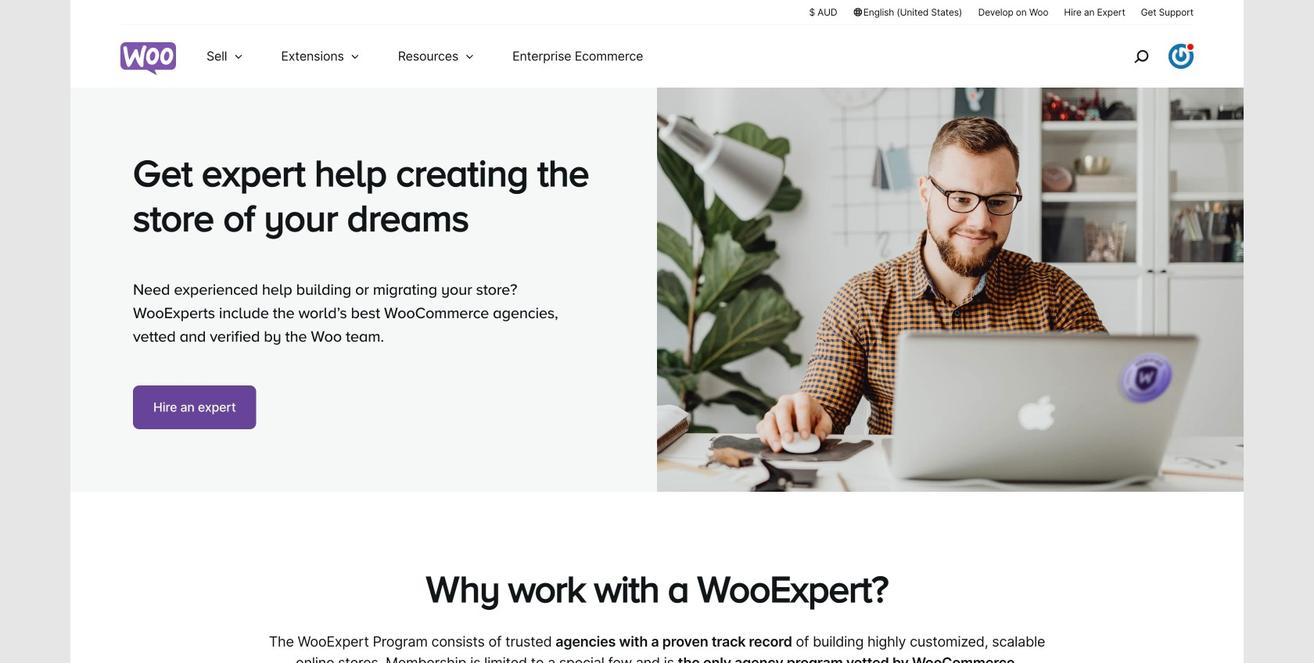 Task type: describe. For each thing, give the bounding box(es) containing it.
search image
[[1129, 44, 1154, 69]]

service navigation menu element
[[1101, 31, 1194, 82]]

open account menu image
[[1169, 44, 1194, 69]]



Task type: vqa. For each thing, say whether or not it's contained in the screenshot.
the "Service navigation menu" element
yes



